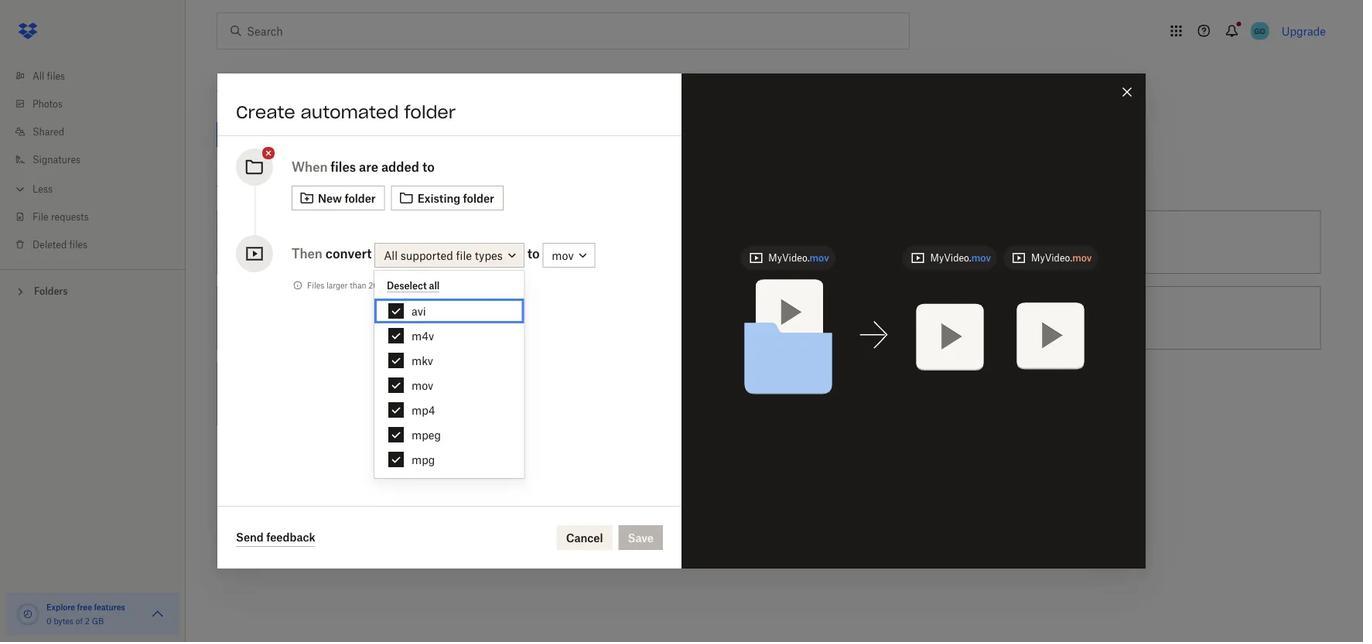 Task type: locate. For each thing, give the bounding box(es) containing it.
all
[[32, 70, 44, 82], [384, 249, 398, 262]]

1 vertical spatial file
[[702, 311, 718, 325]]

will
[[403, 280, 416, 290]]

dropbox image
[[12, 15, 43, 46]]

2 horizontal spatial myvideo. mov
[[1031, 252, 1092, 264]]

file inside popup button
[[456, 249, 472, 262]]

requests
[[51, 211, 89, 222]]

by
[[437, 236, 450, 249]]

category
[[330, 236, 374, 249]]

convert files to pdfs button
[[955, 204, 1327, 280]]

convert for choose a file format to convert audio files to
[[399, 387, 437, 400]]

to
[[422, 159, 435, 174], [377, 236, 387, 249], [1092, 236, 1102, 249], [527, 246, 540, 261], [408, 311, 419, 325], [487, 311, 497, 325], [758, 311, 768, 325], [848, 311, 858, 325], [386, 387, 396, 400], [496, 387, 506, 400]]

myvideo.
[[769, 252, 810, 264], [930, 252, 972, 264], [1031, 252, 1073, 264]]

0 horizontal spatial all
[[32, 70, 44, 82]]

upgrade
[[1282, 24, 1326, 38]]

automations
[[217, 74, 329, 96]]

that
[[704, 236, 724, 249]]

files right unzip
[[1057, 311, 1078, 325]]

list containing all files
[[0, 53, 186, 269]]

not
[[418, 280, 430, 290]]

set a rule that renames files button
[[583, 204, 955, 280]]

convert up mp4
[[399, 387, 437, 400]]

format inside button
[[371, 311, 405, 325]]

choose a file format to convert videos to button
[[583, 280, 955, 356]]

renames
[[727, 236, 771, 249]]

files right audio
[[471, 387, 493, 400]]

1 vertical spatial all
[[384, 249, 398, 262]]

automated
[[301, 101, 399, 123]]

files right renames
[[774, 236, 796, 249]]

a
[[321, 236, 327, 249], [672, 236, 678, 249], [693, 311, 699, 325], [321, 387, 327, 400]]

mp4 checkbox item
[[374, 398, 524, 422]]

a inside choose a file format to convert audio files to button
[[321, 387, 327, 400]]

a inside choose a file format to convert videos to button
[[693, 311, 699, 325]]

format
[[371, 311, 405, 325], [721, 311, 755, 325], [349, 387, 383, 400]]

files up photos
[[47, 70, 65, 82]]

than
[[350, 280, 366, 290]]

file down image
[[330, 387, 346, 400]]

add
[[217, 174, 242, 190]]

files right "convert"
[[1068, 236, 1089, 249]]

format for videos
[[721, 311, 755, 325]]

file down 'that'
[[702, 311, 718, 325]]

0 vertical spatial an
[[246, 174, 262, 190]]

explore free features 0 bytes of 2 gb
[[46, 602, 125, 626]]

a for choose a file format to convert videos to
[[693, 311, 699, 325]]

automation
[[266, 174, 340, 190]]

file
[[456, 249, 472, 262], [702, 311, 718, 325], [330, 387, 346, 400]]

2 vertical spatial file
[[330, 387, 346, 400]]

avi
[[412, 304, 426, 318]]

mkv
[[412, 354, 433, 367]]

0 horizontal spatial myvideo.
[[769, 252, 810, 264]]

file
[[32, 211, 48, 222]]

shared link
[[12, 118, 186, 145]]

1 horizontal spatial all
[[384, 249, 398, 262]]

an
[[246, 174, 262, 190], [321, 311, 334, 325]]

all for all supported file types
[[384, 249, 398, 262]]

all
[[429, 280, 440, 292]]

files right the deleted
[[69, 239, 88, 250]]

create automated folder dialog
[[217, 74, 1146, 569]]

less image
[[12, 181, 28, 197]]

quota usage element
[[15, 602, 40, 627]]

choose a file format to convert audio files to button
[[210, 356, 583, 432]]

a inside choose a category to sort files by button
[[321, 236, 327, 249]]

files left are
[[331, 159, 356, 174]]

convert up than
[[326, 246, 372, 261]]

mov
[[810, 252, 829, 264], [972, 252, 991, 264], [1073, 252, 1092, 264], [412, 379, 433, 392]]

upgrade link
[[1282, 24, 1326, 38]]

files
[[47, 70, 65, 82], [331, 159, 356, 174], [413, 236, 434, 249], [774, 236, 796, 249], [1068, 236, 1089, 249], [69, 239, 88, 250], [463, 311, 484, 325], [1057, 311, 1078, 325], [471, 387, 493, 400]]

convert inside choose an image format to convert files to button
[[421, 311, 460, 325]]

choose a file format to convert audio files to
[[279, 387, 506, 400]]

photos link
[[12, 90, 186, 118]]

audio
[[440, 387, 468, 400]]

convert left videos
[[771, 311, 809, 325]]

1 horizontal spatial file
[[456, 249, 472, 262]]

all inside "link"
[[32, 70, 44, 82]]

image
[[336, 311, 368, 325]]

convert inside choose a file format to convert videos to button
[[771, 311, 809, 325]]

choose an image format to convert files to button
[[210, 280, 583, 356]]

files inside button
[[471, 387, 493, 400]]

convert
[[326, 246, 372, 261], [421, 311, 460, 325], [771, 311, 809, 325], [399, 387, 437, 400]]

0 horizontal spatial an
[[246, 174, 262, 190]]

all for all files
[[32, 70, 44, 82]]

1 horizontal spatial myvideo. mov
[[930, 252, 991, 264]]

mkv checkbox item
[[374, 348, 524, 373]]

create automated folder
[[236, 101, 456, 123]]

1 vertical spatial an
[[321, 311, 334, 325]]

explore
[[46, 602, 75, 612]]

1 horizontal spatial myvideo.
[[930, 252, 972, 264]]

0 vertical spatial all
[[32, 70, 44, 82]]

list
[[0, 53, 186, 269]]

files down converted
[[463, 311, 484, 325]]

all up photos
[[32, 70, 44, 82]]

mov checkbox item
[[374, 373, 524, 398]]

0 vertical spatial file
[[456, 249, 472, 262]]

0 horizontal spatial myvideo. mov
[[769, 252, 829, 264]]

add an automation main content
[[210, 111, 1363, 642]]

file right by
[[456, 249, 472, 262]]

less
[[32, 183, 53, 195]]

2 horizontal spatial myvideo.
[[1031, 252, 1073, 264]]

choose
[[279, 236, 318, 249], [279, 311, 318, 325], [652, 311, 690, 325], [279, 387, 318, 400]]

set a rule that renames files
[[652, 236, 796, 249]]

a inside "set a rule that renames files" button
[[672, 236, 678, 249]]

create
[[236, 101, 295, 123]]

convert up m4v
[[421, 311, 460, 325]]

all supported file types
[[384, 249, 503, 262]]

2 myvideo. mov from the left
[[930, 252, 991, 264]]

2 horizontal spatial file
[[702, 311, 718, 325]]

convert files to pdfs
[[1024, 236, 1132, 249]]

mpg
[[412, 453, 435, 466]]

file for choose a file format to convert videos to
[[702, 311, 718, 325]]

file requests link
[[12, 203, 186, 231]]

a for choose a file format to convert audio files to
[[321, 387, 327, 400]]

all inside popup button
[[384, 249, 398, 262]]

0 horizontal spatial file
[[330, 387, 346, 400]]

an left image
[[321, 311, 334, 325]]

types
[[475, 249, 503, 262]]

1 horizontal spatial an
[[321, 311, 334, 325]]

folder
[[404, 101, 456, 123]]

added
[[381, 159, 419, 174]]

signatures
[[32, 154, 81, 165]]

mpeg checkbox item
[[374, 422, 524, 447]]

3 myvideo. from the left
[[1031, 252, 1073, 264]]

an right add
[[246, 174, 262, 190]]

0
[[46, 616, 52, 626]]

all up the files larger than 2048mb will not be converted
[[384, 249, 398, 262]]

myvideo. mov
[[769, 252, 829, 264], [930, 252, 991, 264], [1031, 252, 1092, 264]]

convert inside choose a file format to convert audio files to button
[[399, 387, 437, 400]]

choose a category to sort files by
[[279, 236, 450, 249]]

avi checkbox item
[[374, 299, 524, 323]]

convert for choose a file format to convert videos to
[[771, 311, 809, 325]]

all files link
[[12, 62, 186, 90]]

unzip
[[1024, 311, 1054, 325]]

1 myvideo. from the left
[[769, 252, 810, 264]]

choose a category to sort files by button
[[210, 204, 583, 280]]

file for all supported file types
[[456, 249, 472, 262]]

an inside button
[[321, 311, 334, 325]]



Task type: describe. For each thing, give the bounding box(es) containing it.
of
[[76, 616, 83, 626]]

bytes
[[54, 616, 74, 626]]

deselect
[[387, 280, 427, 292]]

be
[[432, 280, 441, 290]]

free
[[77, 602, 92, 612]]

files inside create automated folder dialog
[[331, 159, 356, 174]]

converted
[[443, 280, 480, 290]]

format for files
[[371, 311, 405, 325]]

sort
[[390, 236, 410, 249]]

files
[[307, 280, 324, 290]]

all files
[[32, 70, 65, 82]]

convert
[[1024, 236, 1065, 249]]

rule
[[681, 236, 701, 249]]

gb
[[92, 616, 104, 626]]

set
[[652, 236, 669, 249]]

files larger than 2048mb will not be converted
[[307, 280, 480, 290]]

an for add
[[246, 174, 262, 190]]

convert for choose an image format to convert files to
[[421, 311, 460, 325]]

1 myvideo. mov from the left
[[769, 252, 829, 264]]

files inside button
[[774, 236, 796, 249]]

file requests
[[32, 211, 89, 222]]

choose an image format to convert files to
[[279, 311, 497, 325]]

folders button
[[0, 279, 186, 302]]

a for set a rule that renames files
[[672, 236, 678, 249]]

2 myvideo. from the left
[[930, 252, 972, 264]]

pdfs
[[1105, 236, 1132, 249]]

are
[[359, 159, 378, 174]]

folders
[[34, 286, 68, 297]]

2
[[85, 616, 90, 626]]

choose for choose a file format to convert videos to
[[652, 311, 690, 325]]

add an automation
[[217, 174, 340, 190]]

choose for choose a file format to convert audio files to
[[279, 387, 318, 400]]

deselect all button
[[387, 280, 440, 292]]

format for audio
[[349, 387, 383, 400]]

choose for choose an image format to convert files to
[[279, 311, 318, 325]]

shared
[[32, 126, 64, 137]]

signatures link
[[12, 145, 186, 173]]

when
[[292, 159, 328, 174]]

m4v
[[412, 329, 434, 342]]

unzip files
[[1024, 311, 1078, 325]]

deleted files
[[32, 239, 88, 250]]

file for choose a file format to convert audio files to
[[330, 387, 346, 400]]

files are added to
[[331, 159, 435, 174]]

3 myvideo. mov from the left
[[1031, 252, 1092, 264]]

larger
[[326, 280, 348, 290]]

supported
[[401, 249, 453, 262]]

an for choose
[[321, 311, 334, 325]]

2048mb
[[368, 280, 401, 290]]

m4v checkbox item
[[374, 323, 524, 348]]

unzip files button
[[955, 280, 1327, 356]]

photos
[[32, 98, 63, 109]]

files left by
[[413, 236, 434, 249]]

then
[[292, 246, 323, 261]]

all supported file types button
[[375, 243, 524, 268]]

mp4
[[412, 404, 435, 417]]

videos
[[812, 311, 845, 325]]

mpg checkbox item
[[374, 447, 524, 472]]

mov inside checkbox item
[[412, 379, 433, 392]]

files inside "link"
[[47, 70, 65, 82]]

deleted
[[32, 239, 67, 250]]

features
[[94, 602, 125, 612]]

convert inside create automated folder dialog
[[326, 246, 372, 261]]

deselect all
[[387, 280, 440, 292]]

choose for choose a category to sort files by
[[279, 236, 318, 249]]

mpeg
[[412, 428, 441, 441]]

a for choose a category to sort files by
[[321, 236, 327, 249]]

choose a file format to convert videos to
[[652, 311, 858, 325]]

deleted files link
[[12, 231, 186, 258]]



Task type: vqa. For each thing, say whether or not it's contained in the screenshot.
Starred
no



